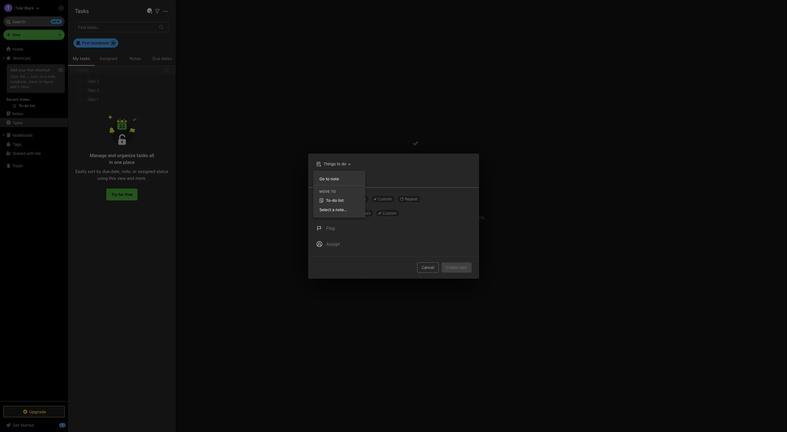 Task type: locate. For each thing, give the bounding box(es) containing it.
notebook
[[91, 41, 109, 45]]

1 horizontal spatial or
[[133, 169, 137, 174]]

to for things to do
[[337, 162, 341, 166]]

and left notebooks
[[384, 215, 391, 221]]

with down tags button
[[27, 151, 34, 156]]

note, up view
[[122, 169, 132, 174]]

1 vertical spatial a
[[332, 208, 335, 212]]

0 horizontal spatial with
[[27, 151, 34, 156]]

0 vertical spatial note,
[[48, 74, 56, 79]]

to inside "link"
[[326, 177, 330, 181]]

notes
[[130, 56, 141, 61], [20, 97, 30, 102], [12, 111, 23, 116], [370, 215, 382, 221]]

1 vertical spatial do
[[332, 198, 337, 203]]

1 vertical spatial here.
[[475, 215, 486, 221]]

note…
[[336, 208, 347, 212]]

0 horizontal spatial here.
[[21, 84, 30, 89]]

4
[[357, 211, 359, 216]]

shared with me
[[77, 8, 115, 14], [12, 151, 41, 156]]

here. right up
[[475, 215, 486, 221]]

in for in 4 hours
[[353, 211, 356, 216]]

me down tags button
[[35, 151, 41, 156]]

custom button down the "enter task" text field
[[372, 196, 395, 203]]

to-
[[326, 198, 332, 203]]

group containing add your first shortcut
[[0, 63, 68, 112]]

1 horizontal spatial and
[[127, 176, 134, 181]]

note, inside easily sort by due date, note, or assigned status using this view and more.
[[122, 169, 132, 174]]

you
[[440, 215, 448, 221]]

custom for in 4 hours
[[383, 211, 397, 216]]

0 vertical spatial and
[[108, 153, 116, 158]]

custom button for tomorrow
[[372, 196, 395, 203]]

with
[[96, 8, 106, 14], [27, 151, 34, 156], [431, 215, 439, 221]]

all
[[149, 153, 154, 158]]

recent notes
[[7, 97, 30, 102]]

1 vertical spatial tasks
[[12, 120, 23, 125]]

in inside button
[[353, 211, 356, 216]]

2 in from the left
[[353, 211, 356, 216]]

and inside manage and organize tasks all in one place
[[108, 153, 116, 158]]

shortcut
[[35, 68, 50, 72]]

0 vertical spatial do
[[342, 162, 347, 166]]

tree containing home
[[0, 45, 68, 402]]

0 vertical spatial tasks
[[80, 56, 90, 61]]

1 vertical spatial and
[[127, 176, 134, 181]]

0 horizontal spatial shared with me
[[12, 151, 41, 156]]

here.
[[21, 84, 30, 89], [475, 215, 486, 221]]

home link
[[0, 45, 68, 54]]

tasks
[[80, 56, 90, 61], [137, 153, 148, 158]]

today
[[328, 197, 339, 202]]

1 horizontal spatial shared with me
[[77, 8, 115, 14]]

shared inside shared with me link
[[12, 151, 25, 156]]

try for free button
[[107, 189, 137, 201]]

1 horizontal spatial note,
[[122, 169, 132, 174]]

select
[[320, 208, 331, 212]]

and
[[108, 153, 116, 158], [127, 176, 134, 181], [384, 215, 391, 221]]

1 vertical spatial with
[[27, 151, 34, 156]]

0 vertical spatial me
[[107, 8, 115, 14]]

stack
[[29, 79, 38, 84]]

flag button
[[313, 222, 338, 235]]

note,
[[48, 74, 56, 79], [122, 169, 132, 174]]

0 horizontal spatial shared
[[12, 151, 25, 156]]

note, inside icon on a note, notebook, stack or tag to add it here.
[[48, 74, 56, 79]]

home
[[12, 47, 23, 51]]

shared right the settings 'icon'
[[77, 8, 94, 14]]

0 horizontal spatial tasks
[[80, 56, 90, 61]]

or for assigned
[[133, 169, 137, 174]]

cancel
[[422, 265, 435, 270]]

easily sort by due date, note, or assigned status using this view and more.
[[75, 169, 168, 181]]

tree
[[0, 45, 68, 402]]

will
[[449, 215, 456, 221]]

shared with me down tags button
[[12, 151, 41, 156]]

and for manage
[[108, 153, 116, 158]]

place
[[123, 160, 135, 165]]

tasks right the settings 'icon'
[[75, 8, 89, 14]]

tag
[[43, 79, 49, 84]]

or
[[39, 79, 42, 84], [133, 169, 137, 174]]

0 vertical spatial with
[[96, 8, 106, 14]]

1 vertical spatial tasks
[[137, 153, 148, 158]]

in inside "button"
[[328, 211, 332, 216]]

flag
[[326, 226, 335, 231]]

tasks right my
[[80, 56, 90, 61]]

repeat
[[405, 197, 418, 202]]

or down on
[[39, 79, 42, 84]]

things
[[324, 162, 336, 166]]

first notebook button
[[73, 38, 118, 48]]

1 in from the left
[[328, 211, 332, 216]]

free
[[125, 192, 133, 197]]

1 horizontal spatial with
[[96, 8, 106, 14]]

0 horizontal spatial tasks
[[12, 120, 23, 125]]

1 vertical spatial shared
[[12, 151, 25, 156]]

notes right 4
[[370, 215, 382, 221]]

dates
[[161, 56, 172, 61]]

custom button right the 'hours'
[[376, 210, 400, 217]]

0 horizontal spatial me
[[35, 151, 41, 156]]

shared with me inside tree
[[12, 151, 41, 156]]

notebook,
[[10, 79, 27, 84]]

tasks up notebooks at the left top of the page
[[12, 120, 23, 125]]

first notebook
[[82, 41, 109, 45]]

None search field
[[7, 16, 61, 27]]

to right things
[[337, 162, 341, 166]]

try
[[111, 192, 118, 197]]

0 vertical spatial a
[[45, 74, 47, 79]]

create task button
[[442, 263, 472, 273]]

1 vertical spatial note,
[[122, 169, 132, 174]]

notes right recent
[[20, 97, 30, 102]]

1 vertical spatial shared with me
[[12, 151, 41, 156]]

in left 4
[[353, 211, 356, 216]]

0 horizontal spatial in
[[328, 211, 332, 216]]

tasks
[[75, 8, 89, 14], [12, 120, 23, 125]]

custom left repeat button
[[378, 197, 392, 202]]

assigned button
[[95, 55, 122, 66]]

me
[[107, 8, 115, 14], [35, 151, 41, 156]]

to-do list
[[326, 198, 344, 203]]

easily
[[75, 169, 87, 174]]

and up in
[[108, 153, 116, 158]]

here. right the it
[[21, 84, 30, 89]]

0 horizontal spatial do
[[332, 198, 337, 203]]

notes inside notes button
[[130, 56, 141, 61]]

expand notebooks image
[[1, 133, 6, 138]]

1 horizontal spatial do
[[342, 162, 347, 166]]

go
[[320, 177, 325, 181]]

and right view
[[127, 176, 134, 181]]

custom right the 'hours'
[[383, 211, 397, 216]]

or up more.
[[133, 169, 137, 174]]

1 horizontal spatial shared
[[77, 8, 94, 14]]

1 horizontal spatial me
[[107, 8, 115, 14]]

0 vertical spatial custom
[[378, 197, 392, 202]]

do inside menu
[[332, 198, 337, 203]]

or inside icon on a note, notebook, stack or tag to add it here.
[[39, 79, 42, 84]]

or inside easily sort by due date, note, or assigned status using this view and more.
[[133, 169, 137, 174]]

create task
[[446, 265, 467, 270]]

0 vertical spatial custom button
[[372, 196, 395, 203]]

assign button
[[313, 238, 344, 251]]

move
[[320, 190, 330, 194]]

one
[[114, 160, 122, 165]]

to right the 'go'
[[326, 177, 330, 181]]

and inside shared with me element
[[384, 215, 391, 221]]

1 horizontal spatial here.
[[475, 215, 486, 221]]

things to do button
[[314, 160, 353, 168], [315, 160, 353, 168]]

to up today in the left top of the page
[[331, 190, 336, 194]]

group
[[0, 63, 68, 112]]

0 vertical spatial here.
[[21, 84, 30, 89]]

in left 1
[[328, 211, 332, 216]]

0 horizontal spatial note,
[[48, 74, 56, 79]]

0 vertical spatial shared with me
[[77, 8, 115, 14]]

with left you in the right of the page
[[431, 215, 439, 221]]

1 horizontal spatial a
[[332, 208, 335, 212]]

shared with me up find tasks… text field
[[77, 8, 115, 14]]

1 vertical spatial me
[[35, 151, 41, 156]]

tasks button
[[0, 118, 68, 127]]

my tasks button
[[68, 55, 95, 66]]

0 vertical spatial or
[[39, 79, 42, 84]]

due dates
[[153, 56, 172, 61]]

shared down tags
[[12, 151, 25, 156]]

...
[[26, 74, 30, 79]]

tasks left all
[[137, 153, 148, 158]]

tomorrow button
[[345, 196, 369, 203]]

in
[[328, 211, 332, 216], [353, 211, 356, 216]]

tasks inside manage and organize tasks all in one place
[[137, 153, 148, 158]]

notebooks link
[[0, 131, 68, 140]]

in 4 hours button
[[349, 210, 374, 217]]

0 vertical spatial tasks
[[75, 8, 89, 14]]

note, up tag
[[48, 74, 56, 79]]

to
[[50, 79, 53, 84], [337, 162, 341, 166], [326, 177, 330, 181], [331, 190, 336, 194]]

to right tag
[[50, 79, 53, 84]]

icon
[[31, 74, 38, 79]]

0 horizontal spatial and
[[108, 153, 116, 158]]

notes inside notes link
[[12, 111, 23, 116]]

today button
[[325, 196, 342, 203]]

1 vertical spatial custom button
[[376, 210, 400, 217]]

add
[[10, 68, 17, 72]]

notes down recent notes
[[12, 111, 23, 116]]

Go to note or move task field
[[314, 160, 353, 168]]

1 vertical spatial or
[[133, 169, 137, 174]]

1 horizontal spatial tasks
[[75, 8, 89, 14]]

notes and notebooks shared with you will show up here.
[[370, 215, 486, 221]]

group inside tree
[[0, 63, 68, 112]]

2 horizontal spatial and
[[384, 215, 391, 221]]

do inside 'field'
[[342, 162, 347, 166]]

notes left the due
[[130, 56, 141, 61]]

2 horizontal spatial with
[[431, 215, 439, 221]]

0 vertical spatial shared
[[77, 8, 94, 14]]

my tasks
[[73, 56, 90, 61]]

0 horizontal spatial a
[[45, 74, 47, 79]]

to inside 'field'
[[337, 162, 341, 166]]

try for free
[[111, 192, 133, 197]]

more.
[[136, 176, 147, 181]]

a inside dropdown list menu
[[332, 208, 335, 212]]

with up find tasks… text field
[[96, 8, 106, 14]]

assigned
[[100, 56, 117, 61]]

shared with me link
[[0, 149, 68, 158]]

for
[[119, 192, 124, 197]]

custom button for in 4 hours
[[376, 210, 400, 217]]

custom
[[378, 197, 392, 202], [383, 211, 397, 216]]

2 vertical spatial and
[[384, 215, 391, 221]]

1 vertical spatial custom
[[383, 211, 397, 216]]

1 horizontal spatial tasks
[[137, 153, 148, 158]]

click the ...
[[10, 74, 30, 79]]

0 horizontal spatial or
[[39, 79, 42, 84]]

1 horizontal spatial in
[[353, 211, 356, 216]]

do
[[342, 162, 347, 166], [332, 198, 337, 203]]

me up find tasks… text field
[[107, 8, 115, 14]]

custom for tomorrow
[[378, 197, 392, 202]]



Task type: vqa. For each thing, say whether or not it's contained in the screenshot.
Click to collapse icon
no



Task type: describe. For each thing, give the bounding box(es) containing it.
add your first shortcut
[[10, 68, 50, 72]]

this
[[109, 176, 116, 181]]

list
[[338, 198, 344, 203]]

upgrade button
[[3, 407, 65, 418]]

tasks inside tasks button
[[12, 120, 23, 125]]

click
[[10, 74, 19, 79]]

tags
[[13, 142, 21, 147]]

shared with me element
[[68, 0, 788, 433]]

task
[[460, 265, 467, 270]]

to for move to
[[331, 190, 336, 194]]

2 vertical spatial with
[[431, 215, 439, 221]]

repeat button
[[398, 196, 421, 203]]

create
[[446, 265, 459, 270]]

and inside easily sort by due date, note, or assigned status using this view and more.
[[127, 176, 134, 181]]

with inside shared with me link
[[27, 151, 34, 156]]

me inside shared with me link
[[35, 151, 41, 156]]

cancel button
[[417, 263, 439, 273]]

1 things to do button from the left
[[314, 160, 353, 168]]

icon on a note, notebook, stack or tag to add it here.
[[10, 74, 56, 89]]

Search text field
[[7, 16, 61, 27]]

to-do list link
[[314, 196, 365, 206]]

tasks inside my tasks button
[[80, 56, 90, 61]]

go to note link
[[314, 175, 365, 183]]

manage
[[90, 153, 107, 158]]

assign
[[326, 242, 340, 247]]

note
[[331, 177, 339, 181]]

the
[[20, 74, 25, 79]]

manage and organize tasks all in one place
[[90, 153, 154, 165]]

go to note
[[320, 177, 339, 181]]

recent
[[7, 97, 19, 102]]

tags button
[[0, 140, 68, 149]]

notes inside group
[[20, 97, 30, 102]]

in for in 1 hour
[[328, 211, 332, 216]]

view
[[117, 176, 126, 181]]

using
[[97, 176, 108, 181]]

add
[[10, 84, 17, 89]]

trash link
[[0, 161, 68, 171]]

shortcuts
[[13, 56, 31, 61]]

up
[[469, 215, 474, 221]]

settings image
[[58, 5, 65, 11]]

in 1 hour
[[328, 211, 344, 216]]

show
[[457, 215, 468, 221]]

and for notes
[[384, 215, 391, 221]]

in 4 hours
[[353, 211, 371, 216]]

Find tasks… text field
[[76, 23, 156, 32]]

hour
[[336, 211, 344, 216]]

by
[[97, 169, 101, 174]]

select a note… link
[[314, 206, 365, 214]]

status
[[157, 169, 168, 174]]

2 things to do button from the left
[[315, 160, 353, 168]]

due dates button
[[149, 55, 176, 66]]

new button
[[3, 30, 65, 40]]

notes button
[[122, 55, 149, 66]]

here. inside shared with me element
[[475, 215, 486, 221]]

due
[[153, 56, 160, 61]]

hours
[[360, 211, 371, 216]]

or for tag
[[39, 79, 42, 84]]

first
[[82, 41, 90, 45]]

select a note…
[[320, 208, 347, 212]]

shared inside shared with me element
[[77, 8, 94, 14]]

due
[[102, 169, 110, 174]]

to for go to note
[[326, 177, 330, 181]]

a inside icon on a note, notebook, stack or tag to add it here.
[[45, 74, 47, 79]]

me inside shared with me element
[[107, 8, 115, 14]]

notebooks
[[13, 133, 33, 138]]

shared
[[415, 215, 429, 221]]

in 1 hour button
[[325, 210, 347, 217]]

dropdown list menu
[[314, 175, 365, 214]]

new task image
[[146, 8, 153, 14]]

here. inside icon on a note, notebook, stack or tag to add it here.
[[21, 84, 30, 89]]

sort
[[88, 169, 95, 174]]

organize
[[117, 153, 136, 158]]

move to
[[320, 190, 336, 194]]

assigned
[[138, 169, 155, 174]]

shortcuts button
[[0, 54, 68, 63]]

it
[[18, 84, 20, 89]]

on
[[39, 74, 44, 79]]

to inside icon on a note, notebook, stack or tag to add it here.
[[50, 79, 53, 84]]

my
[[73, 56, 79, 61]]

new
[[12, 32, 21, 37]]

first
[[27, 68, 34, 72]]

your
[[18, 68, 26, 72]]

Enter task text field
[[326, 174, 472, 184]]

in
[[109, 160, 113, 165]]

tomorrow
[[348, 197, 366, 202]]

notes link
[[0, 109, 68, 118]]

notes inside shared with me element
[[370, 215, 382, 221]]



